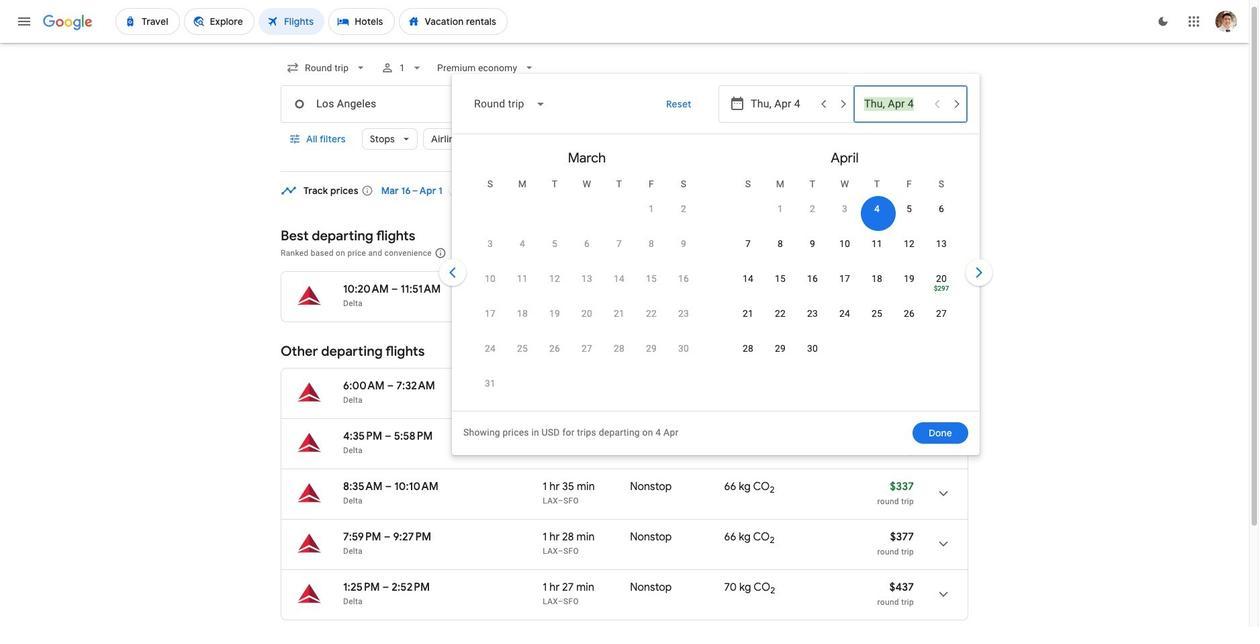 Task type: describe. For each thing, give the bounding box(es) containing it.
sat, mar 30 element
[[678, 342, 689, 355]]

leaves los angeles international airport at 6:00 am on saturday, march 16 and arrives at san francisco international airport at 7:32 am on saturday, march 16. element
[[343, 380, 435, 393]]

flight details. leaves los angeles international airport at 8:35 am on saturday, march 16 and arrives at san francisco international airport at 10:10 am on saturday, march 16. image
[[928, 478, 960, 510]]

tue, mar 12 element
[[549, 272, 560, 285]]

total duration 1 hr 27 min. element
[[543, 581, 630, 596]]

Arrival time: 10:10 AM. text field
[[394, 480, 439, 494]]

total duration 1 hr 35 min. element
[[543, 480, 630, 496]]

wed, mar 6 element
[[584, 237, 590, 251]]

nonstop flight. element for total duration 1 hr 23 min. element at bottom
[[630, 430, 672, 445]]

, 297 us dollars element
[[934, 285, 949, 292]]

437 US dollars text field
[[890, 581, 914, 594]]

mon, mar 11 element
[[517, 272, 528, 285]]

thu, apr 25 element
[[872, 307, 883, 320]]

337 US dollars text field
[[890, 480, 914, 494]]

sat, apr 27 element
[[936, 307, 947, 320]]

fri, apr 26 element
[[904, 307, 915, 320]]

sat, mar 16 element
[[678, 272, 689, 285]]

row up fri, mar 8 element
[[635, 191, 700, 234]]

tue, mar 5 element
[[552, 237, 558, 251]]

flight details. leaves los angeles international airport at 4:35 pm on saturday, march 16 and arrives at san francisco international airport at 5:58 pm on saturday, march 16. image
[[928, 427, 960, 459]]

row down wed, mar 20 element
[[474, 336, 700, 374]]

find the best price region
[[281, 173, 969, 218]]

leaves los angeles international airport at 1:25 pm on saturday, march 16 and arrives at san francisco international airport at 2:52 pm on saturday, march 16. element
[[343, 581, 430, 594]]

row up wed, apr 24 "element" on the right
[[732, 266, 958, 304]]

fri, mar 1 element
[[649, 202, 654, 216]]

mon, mar 4 element
[[520, 237, 525, 251]]

next image
[[963, 257, 995, 289]]

sun, mar 10 element
[[485, 272, 496, 285]]

tue, apr 2 element
[[810, 202, 815, 216]]

tue, mar 26 element
[[549, 342, 560, 355]]

fri, mar 15 element
[[646, 272, 657, 285]]

leaves los angeles international airport at 7:59 pm on saturday, march 16 and arrives at san francisco international airport at 9:27 pm on saturday, march 16. element
[[343, 531, 431, 544]]

sun, apr 21 element
[[743, 307, 754, 320]]

fri, mar 29 element
[[646, 342, 657, 355]]

Departure time: 8:35 AM. text field
[[343, 480, 383, 494]]

change appearance image
[[1147, 5, 1179, 38]]

sun, apr 14 element
[[743, 272, 754, 285]]

nonstop flight. element for total duration 1 hr 27 min. element
[[630, 581, 672, 596]]

thu, mar 7 element
[[617, 237, 622, 251]]

377 US dollars text field
[[890, 531, 914, 544]]

Arrival time: 11:51 AM. text field
[[401, 283, 441, 296]]

wed, apr 3 element
[[842, 202, 848, 216]]

flight details. leaves los angeles international airport at 1:25 pm on saturday, march 16 and arrives at san francisco international airport at 2:52 pm on saturday, march 16. image
[[928, 578, 960, 611]]

mon, apr 29 element
[[775, 342, 786, 355]]

thu, apr 18 element
[[872, 272, 883, 285]]

learn more about ranking image
[[434, 247, 447, 259]]

Departure time: 6:00 AM. text field
[[343, 380, 385, 393]]

Departure time: 4:35 PM. text field
[[343, 430, 382, 443]]

mon, mar 18 element
[[517, 307, 528, 320]]

row down wed, apr 17 element
[[732, 301, 958, 339]]

mon, apr 8 element
[[778, 237, 783, 251]]

sat, mar 23 element
[[678, 307, 689, 320]]

row up wed, apr 17 element
[[732, 231, 958, 269]]

sun, apr 7 element
[[746, 237, 751, 251]]



Task type: vqa. For each thing, say whether or not it's contained in the screenshot.
Parking
no



Task type: locate. For each thing, give the bounding box(es) containing it.
1 row group from the left
[[458, 140, 716, 409]]

fri, apr 12 element
[[904, 237, 915, 251]]

Arrival time: 7:32 AM. text field
[[397, 380, 435, 393]]

learn more about tracked prices image
[[361, 185, 373, 197]]

sat, mar 9 element
[[681, 237, 686, 251]]

fri, apr 5 element
[[907, 202, 912, 216]]

row up wed, mar 13 element
[[474, 231, 700, 269]]

sat, apr 13 element
[[936, 237, 947, 251]]

Return text field
[[864, 86, 926, 122], [864, 86, 926, 122]]

sat, apr 20 element
[[936, 272, 947, 285]]

sat, apr 6 element
[[939, 202, 944, 216]]

mon, apr 1 element
[[778, 202, 783, 216]]

row group
[[458, 140, 716, 409], [716, 140, 974, 406]]

sat, mar 2 element
[[681, 202, 686, 216]]

flight details. leaves los angeles international airport at 7:59 pm on saturday, march 16 and arrives at san francisco international airport at 9:27 pm on saturday, march 16. image
[[928, 528, 960, 560]]

5 nonstop flight. element from the top
[[630, 581, 672, 596]]

main content
[[281, 173, 969, 627]]

None field
[[281, 56, 373, 80], [432, 56, 542, 80], [463, 88, 557, 120], [281, 56, 373, 80], [432, 56, 542, 80], [463, 88, 557, 120]]

row down mon, apr 22 element
[[732, 336, 829, 374]]

Departure time: 1:25 PM. text field
[[343, 581, 380, 594]]

thu, apr 4, departure date. element
[[875, 202, 880, 216]]

mon, apr 22 element
[[775, 307, 786, 320]]

thu, mar 28 element
[[614, 342, 625, 355]]

row up wed, mar 20 element
[[474, 266, 700, 304]]

3 nonstop flight. element from the top
[[630, 480, 672, 496]]

total duration 1 hr 23 min. element
[[543, 430, 630, 445]]

Departure time: 7:59 PM. text field
[[343, 531, 381, 544]]

leaves los angeles international airport at 4:35 pm on saturday, march 16 and arrives at san francisco international airport at 5:58 pm on saturday, march 16. element
[[343, 430, 433, 443]]

previous image
[[437, 257, 469, 289]]

nonstop flight. element
[[630, 283, 672, 298], [630, 430, 672, 445], [630, 480, 672, 496], [630, 531, 672, 546], [630, 581, 672, 596]]

thu, apr 11 element
[[872, 237, 883, 251]]

tue, apr 9 element
[[810, 237, 815, 251]]

327 US dollars text field
[[890, 430, 914, 443]]

fri, apr 19 element
[[904, 272, 915, 285]]

tue, mar 19 element
[[549, 307, 560, 320]]

Arrival time: 2:52 PM. text field
[[392, 581, 430, 594]]

None text field
[[281, 85, 492, 123]]

327 US dollars text field
[[890, 283, 914, 296]]

nonstop flight. element for 'total duration 1 hr 35 min.' element
[[630, 480, 672, 496]]

total duration 1 hr 31 min. element
[[543, 283, 630, 298]]

tue, apr 23 element
[[807, 307, 818, 320]]

2 row group from the left
[[716, 140, 974, 406]]

grid
[[458, 140, 974, 419]]

main menu image
[[16, 13, 32, 30]]

swap origin and destination. image
[[486, 96, 502, 112]]

Departure time: 10:20 AM. text field
[[343, 283, 389, 296]]

Departure text field
[[751, 86, 813, 122], [751, 86, 813, 122]]

sun, mar 24 element
[[485, 342, 496, 355]]

wed, mar 20 element
[[582, 307, 592, 320]]

tue, apr 30 element
[[807, 342, 818, 355]]

None search field
[[281, 52, 995, 455]]

sun, mar 17 element
[[485, 307, 496, 320]]

sun, mar 3 element
[[488, 237, 493, 251]]

mon, apr 15 element
[[775, 272, 786, 285]]

wed, mar 27 element
[[582, 342, 592, 355]]

wed, mar 13 element
[[582, 272, 592, 285]]

1 nonstop flight. element from the top
[[630, 283, 672, 298]]

fri, mar 22 element
[[646, 307, 657, 320]]

nonstop flight. element for total duration 1 hr 28 min. element
[[630, 531, 672, 546]]

row up wed, mar 27 element
[[474, 301, 700, 339]]

sun, apr 28 element
[[743, 342, 754, 355]]

row
[[635, 191, 700, 234], [764, 191, 958, 234], [474, 231, 700, 269], [732, 231, 958, 269], [474, 266, 700, 304], [732, 266, 958, 304], [474, 301, 700, 339], [732, 301, 958, 339], [474, 336, 700, 374], [732, 336, 829, 374]]

thu, mar 21 element
[[614, 307, 625, 320]]

total duration 1 hr 28 min. element
[[543, 531, 630, 546]]

leaves los angeles international airport at 8:35 am on saturday, march 16 and arrives at san francisco international airport at 10:10 am on saturday, march 16. element
[[343, 480, 439, 494]]

row up thu, apr 11 element
[[764, 191, 958, 234]]

mon, mar 25 element
[[517, 342, 528, 355]]

leaves los angeles international airport at 10:20 am on saturday, march 16 and arrives at san francisco international airport at 11:51 am on saturday, march 16. element
[[343, 283, 441, 296]]

2 nonstop flight. element from the top
[[630, 430, 672, 445]]

wed, apr 24 element
[[840, 307, 850, 320]]

wed, apr 17 element
[[840, 272, 850, 285]]

nonstop flight. element for total duration 1 hr 31 min. element
[[630, 283, 672, 298]]

sun, mar 31 element
[[485, 377, 496, 390]]

Arrival time: 5:58 PM. text field
[[394, 430, 433, 443]]

4 nonstop flight. element from the top
[[630, 531, 672, 546]]

wed, apr 10 element
[[840, 237, 850, 251]]

fri, mar 8 element
[[649, 237, 654, 251]]

tue, apr 16 element
[[807, 272, 818, 285]]

Arrival time: 9:27 PM. text field
[[393, 531, 431, 544]]

thu, mar 14 element
[[614, 272, 625, 285]]



